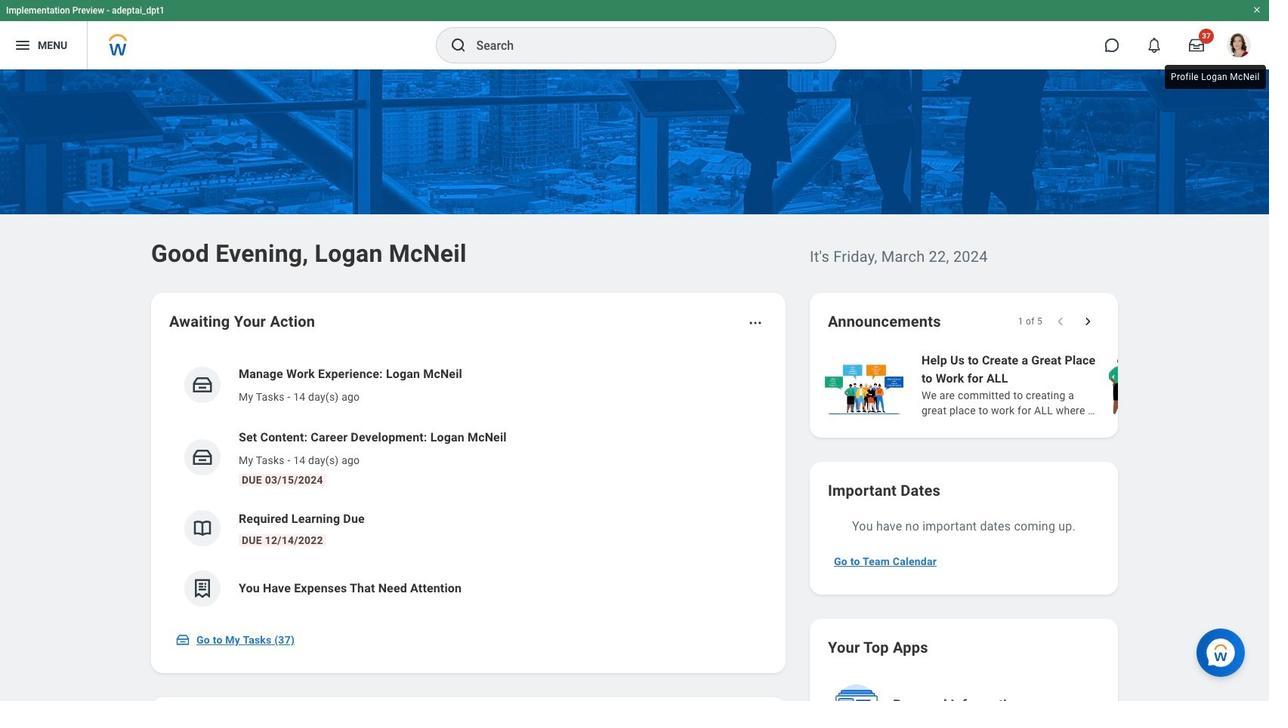 Task type: describe. For each thing, give the bounding box(es) containing it.
chevron left small image
[[1053, 314, 1068, 329]]

chevron right small image
[[1081, 314, 1096, 329]]

1 vertical spatial inbox image
[[175, 633, 190, 648]]

book open image
[[191, 518, 214, 540]]

inbox large image
[[1189, 38, 1204, 53]]



Task type: vqa. For each thing, say whether or not it's contained in the screenshot.
notifications large image
yes



Task type: locate. For each thing, give the bounding box(es) containing it.
inbox image inside list
[[191, 374, 214, 397]]

inbox image
[[191, 374, 214, 397], [175, 633, 190, 648]]

search image
[[449, 36, 467, 54]]

notifications large image
[[1147, 38, 1162, 53]]

status
[[1018, 316, 1043, 328]]

main content
[[0, 70, 1269, 702]]

tooltip
[[1162, 62, 1269, 92]]

banner
[[0, 0, 1269, 70]]

0 vertical spatial inbox image
[[191, 374, 214, 397]]

1 horizontal spatial list
[[822, 351, 1269, 420]]

justify image
[[14, 36, 32, 54]]

0 horizontal spatial inbox image
[[175, 633, 190, 648]]

related actions image
[[748, 316, 763, 331]]

0 horizontal spatial list
[[169, 354, 768, 620]]

inbox image
[[191, 447, 214, 469]]

close environment banner image
[[1253, 5, 1262, 14]]

dashboard expenses image
[[191, 578, 214, 601]]

profile logan mcneil image
[[1227, 33, 1251, 61]]

Search Workday  search field
[[476, 29, 804, 62]]

1 horizontal spatial inbox image
[[191, 374, 214, 397]]

list
[[822, 351, 1269, 420], [169, 354, 768, 620]]



